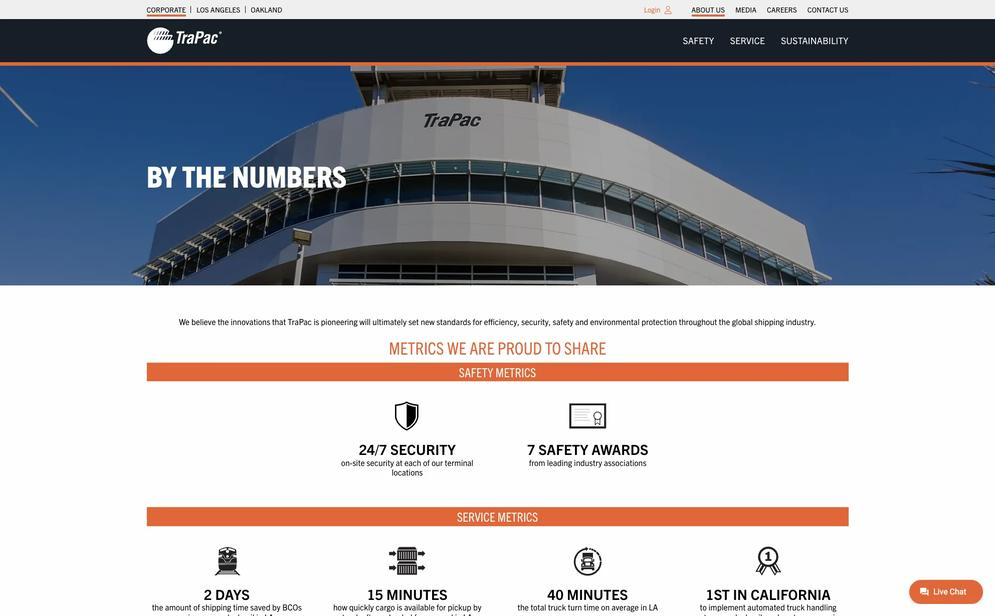 Task type: describe. For each thing, give the bounding box(es) containing it.
login
[[645, 5, 661, 14]]

awards
[[592, 440, 649, 458]]

we believe the innovations that trapac is pioneering will ultimately set new standards for efficiency, security, safety and environmental protection throughout the global shipping industry.
[[179, 317, 817, 327]]

terminal
[[445, 458, 474, 468]]

safety link
[[676, 31, 723, 51]]

set
[[409, 317, 419, 327]]

security
[[367, 458, 394, 468]]

efficiency,
[[484, 317, 520, 327]]

protection
[[642, 317, 678, 327]]

vessel
[[433, 612, 454, 616]]

rail,
[[752, 612, 765, 616]]

contact
[[808, 5, 839, 14]]

15 minutes how quickly cargo is available for pickup by truck after unloaded from vessel in la
[[333, 585, 482, 616]]

corporate
[[147, 5, 186, 14]]

0 vertical spatial and
[[576, 317, 589, 327]]

la inside 40 minutes the total truck turn time on average in la
[[649, 602, 659, 612]]

in inside 1st in california to implement automated truck handling system, on-dock rail, and customs scanning
[[734, 585, 748, 603]]

new
[[421, 317, 435, 327]]

bcos
[[283, 602, 302, 612]]

for inside 15 minutes how quickly cargo is available for pickup by truck after unloaded from vessel in la
[[437, 602, 446, 612]]

24/7
[[359, 440, 387, 458]]

about
[[692, 5, 715, 14]]

on- inside 24/7 security on-site security at each of our terminal locations
[[342, 458, 353, 468]]

service for service metrics
[[457, 508, 496, 524]]

the for days
[[152, 602, 163, 612]]

sustainability link
[[774, 31, 857, 51]]

0 vertical spatial metrics
[[389, 336, 444, 358]]

metrics we are proud to share main content
[[137, 316, 859, 616]]

days
[[215, 585, 250, 603]]

about us link
[[692, 3, 726, 17]]

throughout
[[679, 317, 718, 327]]

1 horizontal spatial we
[[448, 336, 467, 358]]

california
[[751, 585, 831, 603]]

40
[[548, 585, 564, 603]]

believe
[[191, 317, 216, 327]]

time for minutes
[[584, 602, 600, 612]]

safety metrics
[[459, 364, 537, 380]]

quickly
[[349, 602, 374, 612]]

login link
[[645, 5, 661, 14]]

media
[[736, 5, 757, 14]]

ultimately
[[373, 317, 407, 327]]

the for minutes
[[518, 602, 529, 612]]

service metrics
[[457, 508, 539, 524]]

of inside 2 days the amount of shipping time saved by bcos using our on-dock rail in la
[[194, 602, 200, 612]]

the right by
[[182, 157, 227, 194]]

7 safety awards from leading industry associations
[[528, 440, 649, 468]]

angeles
[[211, 5, 241, 14]]

about us
[[692, 5, 726, 14]]

using
[[180, 612, 199, 616]]

minutes for 15 minutes
[[387, 585, 448, 603]]

security
[[391, 440, 456, 458]]

los angeles link
[[197, 3, 241, 17]]

safety for safety metrics
[[459, 364, 494, 380]]

industry.
[[787, 317, 817, 327]]

in inside 2 days the amount of shipping time saved by bcos using our on-dock rail in la
[[256, 612, 263, 616]]

proud
[[498, 336, 542, 358]]

pioneering
[[321, 317, 358, 327]]

are
[[470, 336, 495, 358]]

saved
[[251, 602, 271, 612]]

menu bar containing safety
[[676, 31, 857, 51]]

to inside 1st in california to implement automated truck handling system, on-dock rail, and customs scanning
[[701, 602, 707, 612]]

0 vertical spatial we
[[179, 317, 190, 327]]

innovations
[[231, 317, 270, 327]]

total
[[531, 602, 547, 612]]

0 vertical spatial to
[[546, 336, 562, 358]]

sustainability
[[782, 35, 849, 46]]

from inside 15 minutes how quickly cargo is available for pickup by truck after unloaded from vessel in la
[[415, 612, 431, 616]]

minutes for 40 minutes
[[567, 585, 629, 603]]

oakland link
[[251, 3, 282, 17]]

by
[[147, 157, 176, 194]]

metrics for 7 safety awards
[[496, 364, 537, 380]]

by inside 15 minutes how quickly cargo is available for pickup by truck after unloaded from vessel in la
[[474, 602, 482, 612]]

los angeles
[[197, 5, 241, 14]]

los
[[197, 5, 209, 14]]

environmental
[[591, 317, 640, 327]]

safety for safety
[[684, 35, 715, 46]]

dock inside 1st in california to implement automated truck handling system, on-dock rail, and customs scanning
[[733, 612, 750, 616]]

contact us link
[[808, 3, 849, 17]]

1st
[[706, 585, 730, 603]]

scanning
[[813, 612, 844, 616]]

unloaded
[[380, 612, 413, 616]]

security,
[[522, 317, 551, 327]]

handling
[[807, 602, 837, 612]]

associations
[[605, 458, 647, 468]]

automated
[[748, 602, 786, 612]]



Task type: locate. For each thing, give the bounding box(es) containing it.
service for service
[[731, 35, 766, 46]]

for
[[473, 317, 483, 327], [437, 602, 446, 612]]

safety
[[684, 35, 715, 46], [459, 364, 494, 380], [539, 440, 589, 458]]

in right average
[[641, 602, 648, 612]]

pickup
[[448, 602, 472, 612]]

0 horizontal spatial minutes
[[387, 585, 448, 603]]

in right vessel on the left
[[455, 612, 462, 616]]

1 minutes from the left
[[387, 585, 448, 603]]

for left pickup
[[437, 602, 446, 612]]

safety
[[553, 317, 574, 327]]

how
[[333, 602, 348, 612]]

metrics for 15 minutes
[[498, 508, 539, 524]]

we left believe at the left of page
[[179, 317, 190, 327]]

metrics we are proud to share
[[389, 336, 607, 358]]

trapac
[[288, 317, 312, 327]]

site
[[353, 458, 365, 468]]

of inside 24/7 security on-site security at each of our terminal locations
[[423, 458, 430, 468]]

shipping right using
[[202, 602, 231, 612]]

shipping
[[755, 317, 785, 327], [202, 602, 231, 612]]

shipping inside 2 days the amount of shipping time saved by bcos using our on-dock rail in la
[[202, 602, 231, 612]]

safety right 7
[[539, 440, 589, 458]]

us inside "link"
[[716, 5, 726, 14]]

average
[[612, 602, 639, 612]]

careers link
[[768, 3, 798, 17]]

2 vertical spatial metrics
[[498, 508, 539, 524]]

0 horizontal spatial dock
[[225, 612, 242, 616]]

0 horizontal spatial is
[[314, 317, 319, 327]]

our left "terminal"
[[432, 458, 443, 468]]

1 horizontal spatial la
[[464, 612, 473, 616]]

0 horizontal spatial from
[[415, 612, 431, 616]]

our right using
[[201, 612, 212, 616]]

1 vertical spatial safety
[[459, 364, 494, 380]]

1 horizontal spatial our
[[432, 458, 443, 468]]

1 time from the left
[[233, 602, 249, 612]]

1 vertical spatial metrics
[[496, 364, 537, 380]]

7
[[528, 440, 536, 458]]

on- left 24/7
[[342, 458, 353, 468]]

our inside 2 days the amount of shipping time saved by bcos using our on-dock rail in la
[[201, 612, 212, 616]]

the right believe at the left of page
[[218, 317, 229, 327]]

minutes up unloaded
[[387, 585, 448, 603]]

available
[[405, 602, 435, 612]]

1 vertical spatial menu bar
[[676, 31, 857, 51]]

in right 1st
[[734, 585, 748, 603]]

service
[[731, 35, 766, 46], [457, 508, 496, 524]]

0 horizontal spatial for
[[437, 602, 446, 612]]

time left saved
[[233, 602, 249, 612]]

dock inside 2 days the amount of shipping time saved by bcos using our on-dock rail in la
[[225, 612, 242, 616]]

from left vessel on the left
[[415, 612, 431, 616]]

1 vertical spatial of
[[194, 602, 200, 612]]

each
[[405, 458, 422, 468]]

0 horizontal spatial and
[[576, 317, 589, 327]]

0 vertical spatial of
[[423, 458, 430, 468]]

time for days
[[233, 602, 249, 612]]

15
[[367, 585, 384, 603]]

1 dock from the left
[[225, 612, 242, 616]]

1 horizontal spatial of
[[423, 458, 430, 468]]

is inside 15 minutes how quickly cargo is available for pickup by truck after unloaded from vessel in la
[[397, 602, 403, 612]]

minutes
[[387, 585, 448, 603], [567, 585, 629, 603]]

la right average
[[649, 602, 659, 612]]

1 horizontal spatial from
[[530, 458, 546, 468]]

minutes right 40 at the right of page
[[567, 585, 629, 603]]

safety down are
[[459, 364, 494, 380]]

0 horizontal spatial of
[[194, 602, 200, 612]]

1 vertical spatial our
[[201, 612, 212, 616]]

locations
[[392, 467, 423, 477]]

1 vertical spatial from
[[415, 612, 431, 616]]

on- down days
[[214, 612, 225, 616]]

0 horizontal spatial we
[[179, 317, 190, 327]]

1 vertical spatial service
[[457, 508, 496, 524]]

1 us from the left
[[716, 5, 726, 14]]

service link
[[723, 31, 774, 51]]

our
[[432, 458, 443, 468], [201, 612, 212, 616]]

truck inside 15 minutes how quickly cargo is available for pickup by truck after unloaded from vessel in la
[[342, 612, 360, 616]]

the inside 40 minutes the total truck turn time on average in la
[[518, 602, 529, 612]]

truck inside 1st in california to implement automated truck handling system, on-dock rail, and customs scanning
[[788, 602, 806, 612]]

us right contact
[[840, 5, 849, 14]]

corporate image
[[147, 27, 222, 55]]

on- right system,
[[722, 612, 733, 616]]

0 horizontal spatial safety
[[459, 364, 494, 380]]

0 horizontal spatial service
[[457, 508, 496, 524]]

menu bar containing about us
[[687, 3, 854, 17]]

of right each
[[423, 458, 430, 468]]

in inside 15 minutes how quickly cargo is available for pickup by truck after unloaded from vessel in la
[[455, 612, 462, 616]]

by the numbers
[[147, 157, 347, 194]]

la right 'rail'
[[265, 612, 274, 616]]

1 vertical spatial is
[[397, 602, 403, 612]]

1st in california to implement automated truck handling system, on-dock rail, and customs scanning
[[694, 585, 844, 616]]

by right pickup
[[474, 602, 482, 612]]

shipping right global
[[755, 317, 785, 327]]

menu bar up service "link"
[[687, 3, 854, 17]]

that
[[272, 317, 286, 327]]

0 horizontal spatial la
[[265, 612, 274, 616]]

0 vertical spatial service
[[731, 35, 766, 46]]

2 horizontal spatial safety
[[684, 35, 715, 46]]

and inside 1st in california to implement automated truck handling system, on-dock rail, and customs scanning
[[767, 612, 780, 616]]

la inside 2 days the amount of shipping time saved by bcos using our on-dock rail in la
[[265, 612, 274, 616]]

1 horizontal spatial shipping
[[755, 317, 785, 327]]

oakland
[[251, 5, 282, 14]]

of
[[423, 458, 430, 468], [194, 602, 200, 612]]

service inside metrics we are proud to share main content
[[457, 508, 496, 524]]

truck left after
[[342, 612, 360, 616]]

24/7 security on-site security at each of our terminal locations
[[342, 440, 474, 477]]

1 horizontal spatial truck
[[548, 602, 567, 612]]

1 horizontal spatial for
[[473, 317, 483, 327]]

1 horizontal spatial service
[[731, 35, 766, 46]]

us
[[716, 5, 726, 14], [840, 5, 849, 14]]

0 horizontal spatial truck
[[342, 612, 360, 616]]

40 minutes the total truck turn time on average in la
[[518, 585, 659, 612]]

leading
[[547, 458, 573, 468]]

we
[[179, 317, 190, 327], [448, 336, 467, 358]]

on
[[602, 602, 610, 612]]

1 horizontal spatial minutes
[[567, 585, 629, 603]]

in inside 40 minutes the total truck turn time on average in la
[[641, 602, 648, 612]]

on- inside 2 days the amount of shipping time saved by bcos using our on-dock rail in la
[[214, 612, 225, 616]]

1 horizontal spatial by
[[474, 602, 482, 612]]

1 vertical spatial shipping
[[202, 602, 231, 612]]

global
[[733, 317, 753, 327]]

menu bar
[[687, 3, 854, 17], [676, 31, 857, 51]]

0 vertical spatial our
[[432, 458, 443, 468]]

1 horizontal spatial us
[[840, 5, 849, 14]]

we left are
[[448, 336, 467, 358]]

0 horizontal spatial shipping
[[202, 602, 231, 612]]

dock left rail,
[[733, 612, 750, 616]]

menu bar down careers "link" at the top right of page
[[676, 31, 857, 51]]

0 horizontal spatial by
[[272, 602, 281, 612]]

time left on
[[584, 602, 600, 612]]

2 horizontal spatial on-
[[722, 612, 733, 616]]

truck left handling in the right of the page
[[788, 602, 806, 612]]

the inside 2 days the amount of shipping time saved by bcos using our on-dock rail in la
[[152, 602, 163, 612]]

of left "2"
[[194, 602, 200, 612]]

1 horizontal spatial and
[[767, 612, 780, 616]]

truck left turn
[[548, 602, 567, 612]]

safety down about
[[684, 35, 715, 46]]

on-
[[342, 458, 353, 468], [214, 612, 225, 616], [722, 612, 733, 616]]

to left 'implement'
[[701, 602, 707, 612]]

la right vessel on the left
[[464, 612, 473, 616]]

1 horizontal spatial is
[[397, 602, 403, 612]]

amount
[[165, 602, 192, 612]]

is right cargo at the left bottom of the page
[[397, 602, 403, 612]]

service inside service "link"
[[731, 35, 766, 46]]

light image
[[665, 6, 672, 14]]

the left 'total'
[[518, 602, 529, 612]]

2 dock from the left
[[733, 612, 750, 616]]

0 horizontal spatial our
[[201, 612, 212, 616]]

minutes inside 15 minutes how quickly cargo is available for pickup by truck after unloaded from vessel in la
[[387, 585, 448, 603]]

0 vertical spatial for
[[473, 317, 483, 327]]

minutes inside 40 minutes the total truck turn time on average in la
[[567, 585, 629, 603]]

and right rail,
[[767, 612, 780, 616]]

us right about
[[716, 5, 726, 14]]

0 horizontal spatial to
[[546, 336, 562, 358]]

dock left 'rail'
[[225, 612, 242, 616]]

corporate link
[[147, 3, 186, 17]]

turn
[[568, 602, 583, 612]]

1 vertical spatial we
[[448, 336, 467, 358]]

media link
[[736, 3, 757, 17]]

on- inside 1st in california to implement automated truck handling system, on-dock rail, and customs scanning
[[722, 612, 733, 616]]

by inside 2 days the amount of shipping time saved by bcos using our on-dock rail in la
[[272, 602, 281, 612]]

2 us from the left
[[840, 5, 849, 14]]

0 vertical spatial from
[[530, 458, 546, 468]]

and right safety
[[576, 317, 589, 327]]

0 horizontal spatial time
[[233, 602, 249, 612]]

dock
[[225, 612, 242, 616], [733, 612, 750, 616]]

the left global
[[720, 317, 731, 327]]

2 time from the left
[[584, 602, 600, 612]]

in
[[734, 585, 748, 603], [641, 602, 648, 612], [256, 612, 263, 616], [455, 612, 462, 616]]

1 horizontal spatial safety
[[539, 440, 589, 458]]

2 vertical spatial safety
[[539, 440, 589, 458]]

contact us
[[808, 5, 849, 14]]

the for believe
[[218, 317, 229, 327]]

us for contact us
[[840, 5, 849, 14]]

the left the "amount"
[[152, 602, 163, 612]]

truck
[[548, 602, 567, 612], [788, 602, 806, 612], [342, 612, 360, 616]]

for right "standards"
[[473, 317, 483, 327]]

1 vertical spatial and
[[767, 612, 780, 616]]

0 horizontal spatial on-
[[214, 612, 225, 616]]

is right trapac
[[314, 317, 319, 327]]

1 by from the left
[[272, 602, 281, 612]]

1 vertical spatial for
[[437, 602, 446, 612]]

customs
[[782, 612, 811, 616]]

us for about us
[[716, 5, 726, 14]]

by
[[272, 602, 281, 612], [474, 602, 482, 612]]

industry
[[575, 458, 603, 468]]

0 vertical spatial shipping
[[755, 317, 785, 327]]

1 horizontal spatial time
[[584, 602, 600, 612]]

to down safety
[[546, 336, 562, 358]]

2
[[204, 585, 212, 603]]

1 vertical spatial to
[[701, 602, 707, 612]]

safety inside the 7 safety awards from leading industry associations
[[539, 440, 589, 458]]

2 days the amount of shipping time saved by bcos using our on-dock rail in la
[[152, 585, 302, 616]]

will
[[360, 317, 371, 327]]

la for 2 days
[[265, 612, 274, 616]]

la inside 15 minutes how quickly cargo is available for pickup by truck after unloaded from vessel in la
[[464, 612, 473, 616]]

share
[[565, 336, 607, 358]]

truck inside 40 minutes the total truck turn time on average in la
[[548, 602, 567, 612]]

from inside the 7 safety awards from leading industry associations
[[530, 458, 546, 468]]

2 by from the left
[[474, 602, 482, 612]]

0 horizontal spatial us
[[716, 5, 726, 14]]

at
[[396, 458, 403, 468]]

standards
[[437, 317, 471, 327]]

2 horizontal spatial la
[[649, 602, 659, 612]]

rail
[[244, 612, 255, 616]]

2 minutes from the left
[[567, 585, 629, 603]]

by left bcos
[[272, 602, 281, 612]]

in right 'rail'
[[256, 612, 263, 616]]

0 vertical spatial safety
[[684, 35, 715, 46]]

system,
[[694, 612, 720, 616]]

time inside 2 days the amount of shipping time saved by bcos using our on-dock rail in la
[[233, 602, 249, 612]]

cargo
[[376, 602, 395, 612]]

after
[[362, 612, 379, 616]]

0 vertical spatial menu bar
[[687, 3, 854, 17]]

0 vertical spatial is
[[314, 317, 319, 327]]

numbers
[[232, 157, 347, 194]]

time inside 40 minutes the total truck turn time on average in la
[[584, 602, 600, 612]]

1 horizontal spatial dock
[[733, 612, 750, 616]]

1 horizontal spatial to
[[701, 602, 707, 612]]

implement
[[709, 602, 746, 612]]

from left leading at the bottom right
[[530, 458, 546, 468]]

1 horizontal spatial on-
[[342, 458, 353, 468]]

2 horizontal spatial truck
[[788, 602, 806, 612]]

and
[[576, 317, 589, 327], [767, 612, 780, 616]]

la for 15 minutes
[[464, 612, 473, 616]]

our inside 24/7 security on-site security at each of our terminal locations
[[432, 458, 443, 468]]

careers
[[768, 5, 798, 14]]



Task type: vqa. For each thing, say whether or not it's contained in the screenshot.
'877-387-2722'
no



